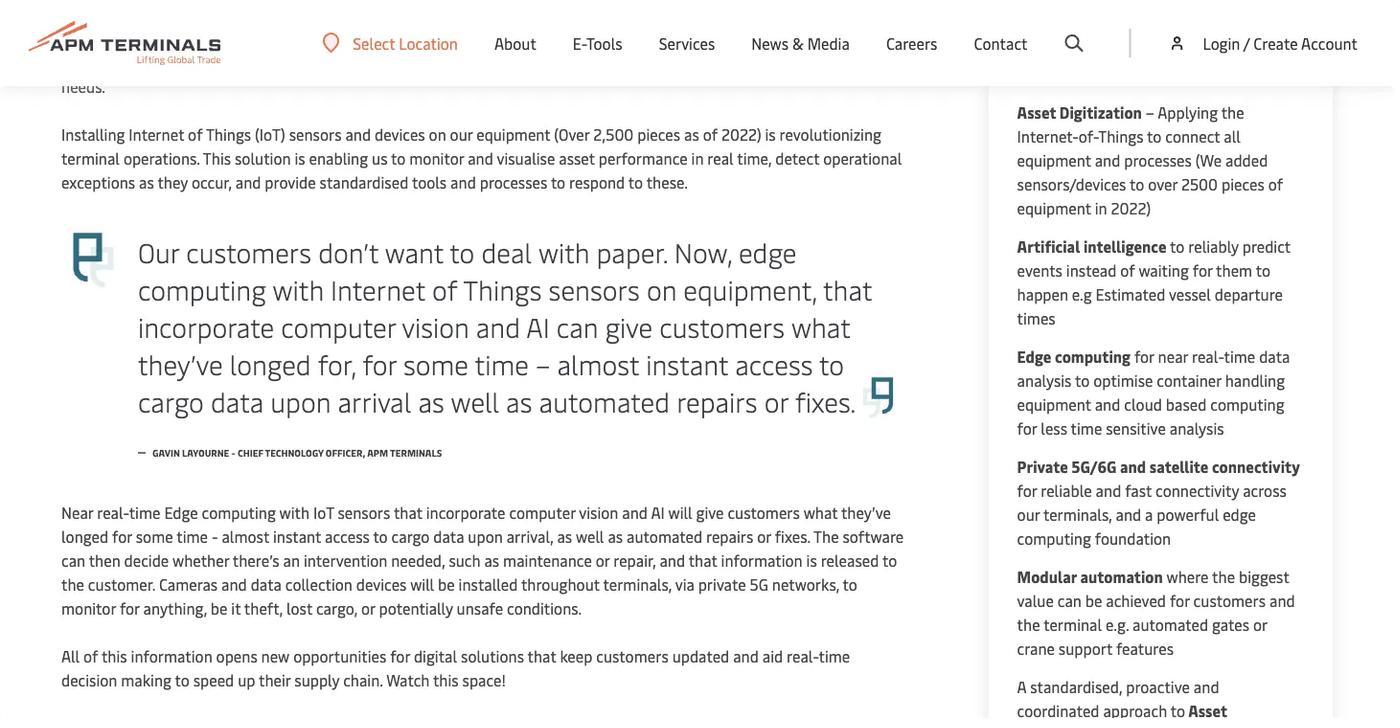Task type: describe. For each thing, give the bounding box(es) containing it.
satellite
[[1150, 457, 1209, 477]]

they've inside our customers don't want to deal with paper. now, edge computing with internet of things sensors on equipment, that incorporate computer vision and ai can give customers what they've longed for, for some time – almost instant access to cargo data upon arrival as well as automated repairs or fixes.
[[138, 345, 223, 382]]

computing inside private 5g/6g and satellite connectivity for reliable and fast connectivity across our terminals, and a powerful edge computing foundation
[[1017, 529, 1091, 549]]

paper.
[[597, 233, 668, 270]]

in inside – applying the internet-of-things to connect all equipment and processes (we added sensors/devices to over 2500 pieces of equipment in 2022)
[[1095, 198, 1107, 218]]

2 vertical spatial will
[[410, 575, 434, 595]]

we
[[61, 52, 83, 73]]

tools
[[412, 172, 447, 193]]

our down serve
[[434, 52, 457, 73]]

0 horizontal spatial be
[[211, 598, 228, 619]]

for up then
[[112, 527, 132, 547]]

edge inside private 5g/6g and satellite connectivity for reliable and fast connectivity across our terminals, and a powerful edge computing foundation
[[1223, 505, 1256, 525]]

arrival
[[338, 383, 411, 419]]

these.
[[647, 172, 688, 193]]

automated inside where the biggest value can be achieved for customers and the terminal e.g. automated gates or crane support features
[[1133, 615, 1209, 635]]

computing inside near real-time edge computing with iot sensors that incorporate computer vision and ai will give customers what they've longed for some time - almost instant access to cargo data upon arrival, as well as automated repairs or fixes. the software can then decide whether there's an intervention needed, such as maintenance or repair, and that information is released to the customer. cameras and data collection devices will be installed throughout terminals, via private 5g networks, to monitor for anything, be it theft, lost cargo, or potentially unsafe conditions.
[[202, 503, 276, 523]]

and right tools
[[451, 172, 476, 193]]

layourne
[[182, 447, 229, 460]]

cargo inside near real-time edge computing with iot sensors that incorporate computer vision and ai will give customers what they've longed for some time - almost instant access to cargo data upon arrival, as well as automated repairs or fixes. the software can then decide whether there's an intervention needed, such as maintenance or repair, and that information is released to the customer. cameras and data collection devices will be installed throughout terminals, via private 5g networks, to monitor for anything, be it theft, lost cargo, or potentially unsafe conditions.
[[392, 527, 430, 547]]

all
[[61, 646, 80, 667]]

internet inside the installing internet of things (iot) sensors and devices on our equipment (over 2,500 pieces as of 2022) is revolutionizing terminal operations. this solution is enabling us to monitor and visualise asset performance in real time, detect operational exceptions as they occur, and provide standardised tools and processes to respond to these.
[[129, 124, 184, 145]]

fixes. inside near real-time edge computing with iot sensors that incorporate computer vision and ai will give customers what they've longed for some time - almost instant access to cargo data upon arrival, as well as automated repairs or fixes. the software can then decide whether there's an intervention needed, such as maintenance or repair, and that information is released to the customer. cameras and data collection devices will be installed throughout terminals, via private 5g networks, to monitor for anything, be it theft, lost cargo, or potentially unsafe conditions.
[[775, 527, 810, 547]]

installing internet of things (iot) sensors and devices on our equipment (over 2,500 pieces as of 2022) is revolutionizing terminal operations. this solution is enabling us to monitor and visualise asset performance in real time, detect operational exceptions as they occur, and provide standardised tools and processes to respond to these.
[[61, 124, 902, 193]]

near real-time edge computing with iot sensors that incorporate computer vision and ai will give customers what they've longed for some time - almost instant access to cargo data upon arrival, as well as automated repairs or fixes. the software can then decide whether there's an intervention needed, such as maintenance or repair, and that information is released to the customer. cameras and data collection devices will be installed throughout terminals, via private 5g networks, to monitor for anything, be it theft, lost cargo, or potentially unsafe conditions.
[[61, 503, 904, 619]]

proactive
[[1126, 677, 1190, 698]]

automated inside our customers don't want to deal with paper. now, edge computing with internet of things sensors on equipment, that incorporate computer vision and ai can give customers what they've longed for, for some time – almost instant access to cargo data upon arrival as well as automated repairs or fixes.
[[539, 383, 670, 419]]

sensors inside near real-time edge computing with iot sensors that incorporate computer vision and ai will give customers what they've longed for some time - almost instant access to cargo data upon arrival, as well as automated repairs or fixes. the software can then decide whether there's an intervention needed, such as maintenance or repair, and that information is released to the customer. cameras and data collection devices will be installed throughout terminals, via private 5g networks, to monitor for anything, be it theft, lost cargo, or potentially unsafe conditions.
[[338, 503, 390, 523]]

keep
[[560, 646, 593, 667]]

for inside our customers don't want to deal with paper. now, edge computing with internet of things sensors on equipment, that incorporate computer vision and ai can give customers what they've longed for, for some time – almost instant access to cargo data upon arrival as well as automated repairs or fixes.
[[363, 345, 397, 382]]

1 vertical spatial this
[[433, 670, 459, 691]]

fixes. inside our customers don't want to deal with paper. now, edge computing with internet of things sensors on equipment, that incorporate computer vision and ai can give customers what they've longed for, for some time – almost instant access to cargo data upon arrival as well as automated repairs or fixes.
[[795, 383, 856, 419]]

contact
[[974, 33, 1028, 53]]

processes inside the installing internet of things (iot) sensors and devices on our equipment (over 2,500 pieces as of 2022) is revolutionizing terminal operations. this solution is enabling us to monitor and visualise asset performance in real time, detect operational exceptions as they occur, and provide standardised tools and processes to respond to these.
[[480, 172, 547, 193]]

deal
[[482, 233, 532, 270]]

2,500
[[593, 124, 634, 145]]

computer inside our customers don't want to deal with paper. now, edge computing with internet of things sensors on equipment, that incorporate computer vision and ai can give customers what they've longed for, for some time – almost instant access to cargo data upon arrival as well as automated repairs or fixes.
[[281, 308, 396, 345]]

reliable
[[1041, 481, 1092, 501]]

equipment down internet- at the right top of page
[[1017, 150, 1091, 171]]

2022) inside the installing internet of things (iot) sensors and devices on our equipment (over 2,500 pieces as of 2022) is revolutionizing terminal operations. this solution is enabling us to monitor and visualise asset performance in real time, detect operational exceptions as they occur, and provide standardised tools and processes to respond to these.
[[721, 124, 761, 145]]

data up theft,
[[251, 575, 282, 595]]

handling
[[1225, 370, 1285, 391]]

of up "operations."
[[188, 124, 203, 145]]

that inside our customers don't want to deal with paper. now, edge computing with internet of things sensors on equipment, that incorporate computer vision and ai can give customers what they've longed for, for some time – almost instant access to cargo data upon arrival as well as automated repairs or fixes.
[[823, 271, 872, 307]]

5g
[[750, 575, 768, 595]]

time inside our customers don't want to deal with paper. now, edge computing with internet of things sensors on equipment, that incorporate computer vision and ai can give customers what they've longed for, for some time – almost instant access to cargo data upon arrival as well as automated repairs or fixes.
[[475, 345, 529, 382]]

– inside our customers don't want to deal with paper. now, edge computing with internet of things sensors on equipment, that incorporate computer vision and ai can give customers what they've longed for, for some time – almost instant access to cargo data upon arrival as well as automated repairs or fixes.
[[536, 345, 550, 382]]

customers inside near real-time edge computing with iot sensors that incorporate computer vision and ai will give customers what they've longed for some time - almost instant access to cargo data upon arrival, as well as automated repairs or fixes. the software can then decide whether there's an intervention needed, such as maintenance or repair, and that information is released to the customer. cameras and data collection devices will be installed throughout terminals, via private 5g networks, to monitor for anything, be it theft, lost cargo, or potentially unsafe conditions.
[[728, 503, 800, 523]]

our inside the installing internet of things (iot) sensors and devices on our equipment (over 2,500 pieces as of 2022) is revolutionizing terminal operations. this solution is enabling us to monitor and visualise asset performance in real time, detect operational exceptions as they occur, and provide standardised tools and processes to respond to these.
[[450, 124, 473, 145]]

are
[[87, 52, 108, 73]]

the right where
[[1212, 567, 1235, 587]]

real
[[708, 148, 734, 169]]

1 vertical spatial analysis
[[1170, 418, 1224, 439]]

visualise
[[497, 148, 555, 169]]

our
[[138, 233, 179, 270]]

they've inside near real-time edge computing with iot sensors that incorporate computer vision and ai will give customers what they've longed for some time - almost instant access to cargo data upon arrival, as well as automated repairs or fixes. the software can then decide whether there's an intervention needed, such as maintenance or repair, and that information is released to the customer. cameras and data collection devices will be installed throughout terminals, via private 5g networks, to monitor for anything, be it theft, lost cargo, or potentially unsafe conditions.
[[841, 503, 891, 523]]

customers down serve
[[461, 52, 533, 73]]

cargo,
[[316, 598, 358, 619]]

e-
[[573, 33, 586, 53]]

digitization
[[1060, 102, 1142, 123]]

and inside where the biggest value can be achieved for customers and the terminal e.g. automated gates or crane support features
[[1270, 591, 1295, 611]]

1 horizontal spatial services
[[659, 33, 715, 53]]

select location
[[353, 33, 458, 53]]

and down more on the left top of the page
[[615, 52, 641, 73]]

real- inside near real-time edge computing with iot sensors that incorporate computer vision and ai will give customers what they've longed for some time - almost instant access to cargo data upon arrival, as well as automated repairs or fixes. the software can then decide whether there's an intervention needed, such as maintenance or repair, and that information is released to the customer. cameras and data collection devices will be installed throughout terminals, via private 5g networks, to monitor for anything, be it theft, lost cargo, or potentially unsafe conditions.
[[97, 503, 129, 523]]

making
[[121, 670, 171, 691]]

on inside our customers don't want to deal with paper. now, edge computing with internet of things sensors on equipment, that incorporate computer vision and ai can give customers what they've longed for, for some time – almost instant access to cargo data upon arrival as well as automated repairs or fixes.
[[647, 271, 677, 307]]

maintenance
[[503, 551, 592, 571]]

supports
[[644, 52, 706, 73]]

collection
[[285, 575, 353, 595]]

pieces inside the installing internet of things (iot) sensors and devices on our equipment (over 2,500 pieces as of 2022) is revolutionizing terminal operations. this solution is enabling us to monitor and visualise asset performance in real time, detect operational exceptions as they occur, and provide standardised tools and processes to respond to these.
[[638, 124, 680, 145]]

estimated
[[1096, 284, 1166, 305]]

0 vertical spatial connectivity
[[1212, 457, 1300, 477]]

artificial
[[1017, 236, 1080, 257]]

repairs inside our customers don't want to deal with paper. now, edge computing with internet of things sensors on equipment, that incorporate computer vision and ai can give customers what they've longed for, for some time – almost instant access to cargo data upon arrival as well as automated repairs or fixes.
[[677, 383, 758, 419]]

standardised,
[[1030, 677, 1123, 698]]

efficient
[[786, 28, 843, 49]]

chain.
[[343, 670, 383, 691]]

careers button
[[886, 0, 938, 86]]

1 horizontal spatial -
[[231, 447, 235, 460]]

computing up optimise
[[1055, 346, 1131, 367]]

2022) inside – applying the internet-of-things to connect all equipment and processes (we added sensors/devices to over 2500 pieces of equipment in 2022)
[[1111, 198, 1151, 218]]

account
[[1301, 33, 1358, 53]]

all
[[1224, 126, 1241, 147]]

private 5g/6g and satellite connectivity for reliable and fast connectivity across our terminals, and a powerful edge computing foundation
[[1017, 457, 1300, 549]]

data up such
[[433, 527, 464, 547]]

some inside our customers don't want to deal with paper. now, edge computing with internet of things sensors on equipment, that incorporate computer vision and ai can give customers what they've longed for, for some time – almost instant access to cargo data upon arrival as well as automated repairs or fixes.
[[403, 345, 469, 382]]

access inside near real-time edge computing with iot sensors that incorporate computer vision and ai will give customers what they've longed for some time - almost instant access to cargo data upon arrival, as well as automated repairs or fixes. the software can then decide whether there's an intervention needed, such as maintenance or repair, and that information is released to the customer. cameras and data collection devices will be installed throughout terminals, via private 5g networks, to monitor for anything, be it theft, lost cargo, or potentially unsafe conditions.
[[325, 527, 370, 547]]

a inside digital transformation initiatives will enable us to better serve our customers in a more cost effective and efficient manner. we are introducing value added services that improve our customers experience and supports their changing logistics needs.
[[608, 28, 616, 49]]

gavin
[[152, 447, 180, 460]]

cost
[[659, 28, 688, 49]]

1 horizontal spatial is
[[765, 124, 776, 145]]

waiting
[[1139, 260, 1189, 281]]

modular automation
[[1017, 567, 1163, 587]]

to inside digital transformation initiatives will enable us to better serve our customers in a more cost effective and efficient manner. we are introducing value added services that improve our customers experience and supports their changing logistics needs.
[[384, 28, 399, 49]]

on inside the installing internet of things (iot) sensors and devices on our equipment (over 2,500 pieces as of 2022) is revolutionizing terminal operations. this solution is enabling us to monitor and visualise asset performance in real time, detect operational exceptions as they occur, and provide standardised tools and processes to respond to these.
[[429, 124, 446, 145]]

connect
[[1166, 126, 1220, 147]]

all of this information opens new opportunities for digital solutions that keep customers updated and aid real-time decision making to speed up their supply chain. watch this space!
[[61, 646, 850, 691]]

1 vertical spatial with
[[273, 271, 324, 307]]

and up enabling
[[345, 124, 371, 145]]

for down customer.
[[120, 598, 140, 619]]

released
[[821, 551, 879, 571]]

media
[[808, 33, 850, 53]]

things inside the installing internet of things (iot) sensors and devices on our equipment (over 2,500 pieces as of 2022) is revolutionizing terminal operations. this solution is enabling us to monitor and visualise asset performance in real time, detect operational exceptions as they occur, and provide standardised tools and processes to respond to these.
[[206, 124, 251, 145]]

careers
[[886, 33, 938, 53]]

iot
[[313, 503, 334, 523]]

access inside our customers don't want to deal with paper. now, edge computing with internet of things sensors on equipment, that incorporate computer vision and ai can give customers what they've longed for, for some time – almost instant access to cargo data upon arrival as well as automated repairs or fixes.
[[735, 345, 813, 382]]

equipment down sensors/devices
[[1017, 198, 1091, 218]]

1 horizontal spatial be
[[438, 575, 455, 595]]

repair,
[[614, 551, 656, 571]]

and up fast
[[1120, 457, 1146, 477]]

select
[[353, 33, 395, 53]]

vision inside near real-time edge computing with iot sensors that incorporate computer vision and ai will give customers what they've longed for some time - almost instant access to cargo data upon arrival, as well as automated repairs or fixes. the software can then decide whether there's an intervention needed, such as maintenance or repair, and that information is released to the customer. cameras and data collection devices will be installed throughout terminals, via private 5g networks, to monitor for anything, be it theft, lost cargo, or potentially unsafe conditions.
[[579, 503, 618, 523]]

for inside to reliably predict events instead of waiting for them to happen e.g estimated vessel departure times
[[1193, 260, 1213, 281]]

terminals, inside private 5g/6g and satellite connectivity for reliable and fast connectivity across our terminals, and a powerful edge computing foundation
[[1044, 505, 1112, 525]]

news & media button
[[752, 0, 850, 86]]

and up foundation
[[1116, 505, 1142, 525]]

a inside private 5g/6g and satellite connectivity for reliable and fast connectivity across our terminals, and a powerful edge computing foundation
[[1145, 505, 1153, 525]]

for inside private 5g/6g and satellite connectivity for reliable and fast connectivity across our terminals, and a powerful edge computing foundation
[[1017, 481, 1037, 501]]

automation
[[1080, 567, 1163, 587]]

digital
[[414, 646, 457, 667]]

and inside all of this information opens new opportunities for digital solutions that keep customers updated and aid real-time decision making to speed up their supply chain. watch this space!
[[733, 646, 759, 667]]

terminal inside the installing internet of things (iot) sensors and devices on our equipment (over 2,500 pieces as of 2022) is revolutionizing terminal operations. this solution is enabling us to monitor and visualise asset performance in real time, detect operational exceptions as they occur, and provide standardised tools and processes to respond to these.
[[61, 148, 120, 169]]

decision
[[61, 670, 117, 691]]

approach
[[1103, 701, 1167, 720]]

be inside where the biggest value can be achieved for customers and the terminal e.g. automated gates or crane support features
[[1086, 591, 1102, 611]]

about
[[494, 33, 537, 53]]

sensors/devices
[[1017, 174, 1126, 195]]

gates
[[1212, 615, 1250, 635]]

data inside for near real-time data analysis to optimise container handling equipment and cloud based computing for less time sensitive analysis
[[1259, 346, 1290, 367]]

longed inside our customers don't want to deal with paper. now, edge computing with internet of things sensors on equipment, that incorporate computer vision and ai can give customers what they've longed for, for some time – almost instant access to cargo data upon arrival as well as automated repairs or fixes.
[[230, 345, 311, 382]]

their inside digital transformation initiatives will enable us to better serve our customers in a more cost effective and efficient manner. we are introducing value added services that improve our customers experience and supports their changing logistics needs.
[[709, 52, 741, 73]]

asset
[[1017, 102, 1056, 123]]

sensors inside the installing internet of things (iot) sensors and devices on our equipment (over 2,500 pieces as of 2022) is revolutionizing terminal operations. this solution is enabling us to monitor and visualise asset performance in real time, detect operational exceptions as they occur, and provide standardised tools and processes to respond to these.
[[289, 124, 342, 145]]

solution
[[235, 148, 291, 169]]

0 vertical spatial this
[[102, 646, 127, 667]]

standardised
[[320, 172, 409, 193]]

asset
[[559, 148, 595, 169]]

ai inside near real-time edge computing with iot sensors that incorporate computer vision and ai will give customers what they've longed for some time - almost instant access to cargo data upon arrival, as well as automated repairs or fixes. the software can then decide whether there's an intervention needed, such as maintenance or repair, and that information is released to the customer. cameras and data collection devices will be installed throughout terminals, via private 5g networks, to monitor for anything, be it theft, lost cargo, or potentially unsafe conditions.
[[651, 503, 665, 523]]

or inside where the biggest value can be achieved for customers and the terminal e.g. automated gates or crane support features
[[1253, 615, 1268, 635]]

enabling
[[309, 148, 368, 169]]

their inside all of this information opens new opportunities for digital solutions that keep customers updated and aid real-time decision making to speed up their supply chain. watch this space!
[[259, 670, 291, 691]]

theft,
[[244, 598, 283, 619]]

enable
[[315, 28, 362, 49]]

select location button
[[322, 32, 458, 53]]

computing inside for near real-time data analysis to optimise container handling equipment and cloud based computing for less time sensitive analysis
[[1211, 394, 1285, 415]]

to inside all of this information opens new opportunities for digital solutions that keep customers updated and aid real-time decision making to speed up their supply chain. watch this space!
[[175, 670, 190, 691]]

to reliably predict events instead of waiting for them to happen e.g estimated vessel departure times
[[1017, 236, 1291, 329]]

to inside for near real-time data analysis to optimise container handling equipment and cloud based computing for less time sensitive analysis
[[1075, 370, 1090, 391]]

private
[[698, 575, 746, 595]]

0 vertical spatial edge
[[1017, 346, 1052, 367]]

instant inside our customers don't want to deal with paper. now, edge computing with internet of things sensors on equipment, that incorporate computer vision and ai can give customers what they've longed for, for some time – almost instant access to cargo data upon arrival as well as automated repairs or fixes.
[[646, 345, 728, 382]]

features
[[1116, 639, 1174, 659]]

and inside for near real-time data analysis to optimise container handling equipment and cloud based computing for less time sensitive analysis
[[1095, 394, 1121, 415]]

well inside near real-time edge computing with iot sensors that incorporate computer vision and ai will give customers what they've longed for some time - almost instant access to cargo data upon arrival, as well as automated repairs or fixes. the software can then decide whether there's an intervention needed, such as maintenance or repair, and that information is released to the customer. cameras and data collection devices will be installed throughout terminals, via private 5g networks, to monitor for anything, be it theft, lost cargo, or potentially unsafe conditions.
[[576, 527, 604, 547]]

(we
[[1196, 150, 1222, 171]]

installed
[[459, 575, 518, 595]]

arrival,
[[507, 527, 553, 547]]

login
[[1203, 33, 1240, 53]]

apm
[[367, 447, 388, 460]]

incorporate inside near real-time edge computing with iot sensors that incorporate computer vision and ai will give customers what they've longed for some time - almost instant access to cargo data upon arrival, as well as automated repairs or fixes. the software can then decide whether there's an intervention needed, such as maintenance or repair, and that information is released to the customer. cameras and data collection devices will be installed throughout terminals, via private 5g networks, to monitor for anything, be it theft, lost cargo, or potentially unsafe conditions.
[[426, 503, 506, 523]]

cargo inside our customers don't want to deal with paper. now, edge computing with internet of things sensors on equipment, that incorporate computer vision and ai can give customers what they've longed for, for some time – almost instant access to cargo data upon arrival as well as automated repairs or fixes.
[[138, 383, 204, 419]]

monitor inside the installing internet of things (iot) sensors and devices on our equipment (over 2,500 pieces as of 2022) is revolutionizing terminal operations. this solution is enabling us to monitor and visualise asset performance in real time, detect operational exceptions as they occur, and provide standardised tools and processes to respond to these.
[[409, 148, 464, 169]]

operational
[[823, 148, 902, 169]]

our inside private 5g/6g and satellite connectivity for reliable and fast connectivity across our terminals, and a powerful edge computing foundation
[[1017, 505, 1040, 525]]

changing
[[745, 52, 807, 73]]

real- inside all of this information opens new opportunities for digital solutions that keep customers updated and aid real-time decision making to speed up their supply chain. watch this space!
[[787, 646, 819, 667]]

automated inside near real-time edge computing with iot sensors that incorporate computer vision and ai will give customers what they've longed for some time - almost instant access to cargo data upon arrival, as well as automated repairs or fixes. the software can then decide whether there's an intervention needed, such as maintenance or repair, and that information is released to the customer. cameras and data collection devices will be installed throughout terminals, via private 5g networks, to monitor for anything, be it theft, lost cargo, or potentially unsafe conditions.
[[627, 527, 703, 547]]

computer inside near real-time edge computing with iot sensors that incorporate computer vision and ai will give customers what they've longed for some time - almost instant access to cargo data upon arrival, as well as automated repairs or fixes. the software can then decide whether there's an intervention needed, such as maintenance or repair, and that information is released to the customer. cameras and data collection devices will be installed throughout terminals, via private 5g networks, to monitor for anything, be it theft, lost cargo, or potentially unsafe conditions.
[[509, 503, 576, 523]]

and up changing
[[756, 28, 782, 49]]

for inside all of this information opens new opportunities for digital solutions that keep customers updated and aid real-time decision making to speed up their supply chain. watch this space!
[[390, 646, 410, 667]]

information inside all of this information opens new opportunities for digital solutions that keep customers updated and aid real-time decision making to speed up their supply chain. watch this space!
[[131, 646, 212, 667]]

contact button
[[974, 0, 1028, 86]]

news & media
[[752, 33, 850, 53]]

achieved
[[1106, 591, 1166, 611]]

across
[[1243, 481, 1287, 501]]

equipment inside for near real-time data analysis to optimise container handling equipment and cloud based computing for less time sensitive analysis
[[1017, 394, 1091, 415]]

devices inside near real-time edge computing with iot sensors that incorporate computer vision and ai will give customers what they've longed for some time - almost instant access to cargo data upon arrival, as well as automated repairs or fixes. the software can then decide whether there's an intervention needed, such as maintenance or repair, and that information is released to the customer. cameras and data collection devices will be installed throughout terminals, via private 5g networks, to monitor for anything, be it theft, lost cargo, or potentially unsafe conditions.
[[356, 575, 407, 595]]

then
[[89, 551, 120, 571]]

and inside our customers don't want to deal with paper. now, edge computing with internet of things sensors on equipment, that incorporate computer vision and ai can give customers what they've longed for, for some time – almost instant access to cargo data upon arrival as well as automated repairs or fixes.
[[476, 308, 520, 345]]



Task type: locate. For each thing, give the bounding box(es) containing it.
of inside our customers don't want to deal with paper. now, edge computing with internet of things sensors on equipment, that incorporate computer vision and ai can give customers what they've longed for, for some time – almost instant access to cargo data upon arrival as well as automated repairs or fixes.
[[432, 271, 457, 307]]

1 horizontal spatial vision
[[579, 503, 618, 523]]

longed down the near
[[61, 527, 108, 547]]

the inside – applying the internet-of-things to connect all equipment and processes (we added sensors/devices to over 2500 pieces of equipment in 2022)
[[1221, 102, 1244, 123]]

1 vertical spatial -
[[212, 527, 218, 547]]

and down 5g/6g
[[1096, 481, 1122, 501]]

real- inside for near real-time data analysis to optimise container handling equipment and cloud based computing for less time sensitive analysis
[[1192, 346, 1224, 367]]

operations.
[[124, 148, 200, 169]]

0 horizontal spatial internet
[[129, 124, 184, 145]]

updated
[[672, 646, 730, 667]]

1 vertical spatial well
[[576, 527, 604, 547]]

services button
[[659, 0, 715, 86]]

1 vertical spatial they've
[[841, 503, 891, 523]]

1 vertical spatial upon
[[468, 527, 503, 547]]

software
[[843, 527, 904, 547]]

opens
[[216, 646, 258, 667]]

that inside digital transformation initiatives will enable us to better serve our customers in a more cost effective and efficient manner. we are introducing value added services that improve our customers experience and supports their changing logistics needs.
[[343, 52, 371, 73]]

that inside all of this information opens new opportunities for digital solutions that keep customers updated and aid real-time decision making to speed up their supply chain. watch this space!
[[528, 646, 556, 667]]

/
[[1244, 33, 1250, 53]]

of up real
[[703, 124, 718, 145]]

1 vertical spatial is
[[295, 148, 305, 169]]

e.g.
[[1106, 615, 1129, 635]]

1 horizontal spatial terminals,
[[1044, 505, 1112, 525]]

vision inside our customers don't want to deal with paper. now, edge computing with internet of things sensors on equipment, that incorporate computer vision and ai can give customers what they've longed for, for some time – almost instant access to cargo data upon arrival as well as automated repairs or fixes.
[[402, 308, 469, 345]]

processes up over
[[1124, 150, 1192, 171]]

things inside our customers don't want to deal with paper. now, edge computing with internet of things sensors on equipment, that incorporate computer vision and ai can give customers what they've longed for, for some time – almost instant access to cargo data upon arrival as well as automated repairs or fixes.
[[463, 271, 542, 307]]

happen
[[1017, 284, 1068, 305]]

technology
[[265, 447, 323, 460]]

1 vertical spatial processes
[[480, 172, 547, 193]]

customers
[[516, 28, 588, 49], [461, 52, 533, 73], [186, 233, 312, 270], [660, 308, 785, 345], [728, 503, 800, 523], [1194, 591, 1266, 611], [596, 646, 669, 667]]

customers up gates
[[1194, 591, 1266, 611]]

and down deal
[[476, 308, 520, 345]]

upon up such
[[468, 527, 503, 547]]

upon inside our customers don't want to deal with paper. now, edge computing with internet of things sensors on equipment, that incorporate computer vision and ai can give customers what they've longed for, for some time – almost instant access to cargo data upon arrival as well as automated repairs or fixes.
[[270, 383, 331, 419]]

- inside near real-time edge computing with iot sensors that incorporate computer vision and ai will give customers what they've longed for some time - almost instant access to cargo data upon arrival, as well as automated repairs or fixes. the software can then decide whether there's an intervention needed, such as maintenance or repair, and that information is released to the customer. cameras and data collection devices will be installed throughout terminals, via private 5g networks, to monitor for anything, be it theft, lost cargo, or potentially unsafe conditions.
[[212, 527, 218, 547]]

connectivity up the across
[[1212, 457, 1300, 477]]

will up via
[[668, 503, 692, 523]]

for up watch
[[390, 646, 410, 667]]

0 vertical spatial –
[[1146, 102, 1155, 123]]

1 vertical spatial their
[[259, 670, 291, 691]]

create
[[1254, 33, 1298, 53]]

is
[[765, 124, 776, 145], [295, 148, 305, 169], [806, 551, 817, 571]]

0 vertical spatial computer
[[281, 308, 396, 345]]

and up repair,
[[622, 503, 648, 523]]

0 horizontal spatial upon
[[270, 383, 331, 419]]

0 horizontal spatial access
[[325, 527, 370, 547]]

of inside – applying the internet-of-things to connect all equipment and processes (we added sensors/devices to over 2500 pieces of equipment in 2022)
[[1269, 174, 1283, 195]]

give
[[605, 308, 653, 345], [696, 503, 724, 523]]

edge inside near real-time edge computing with iot sensors that incorporate computer vision and ai will give customers what they've longed for some time - almost instant access to cargo data upon arrival, as well as automated repairs or fixes. the software can then decide whether there's an intervention needed, such as maintenance or repair, and that information is released to the customer. cameras and data collection devices will be installed throughout terminals, via private 5g networks, to monitor for anything, be it theft, lost cargo, or potentially unsafe conditions.
[[164, 503, 198, 523]]

access down the equipment,
[[735, 345, 813, 382]]

1 horizontal spatial computer
[[509, 503, 576, 523]]

0 vertical spatial us
[[365, 28, 381, 49]]

vision
[[402, 308, 469, 345], [579, 503, 618, 523]]

performance
[[599, 148, 688, 169]]

2 horizontal spatial will
[[668, 503, 692, 523]]

incorporate
[[138, 308, 274, 345], [426, 503, 506, 523]]

give inside near real-time edge computing with iot sensors that incorporate computer vision and ai will give customers what they've longed for some time - almost instant access to cargo data upon arrival, as well as automated repairs or fixes. the software can then decide whether there's an intervention needed, such as maintenance or repair, and that information is released to the customer. cameras and data collection devices will be installed throughout terminals, via private 5g networks, to monitor for anything, be it theft, lost cargo, or potentially unsafe conditions.
[[696, 503, 724, 523]]

information up 5g
[[721, 551, 803, 571]]

0 vertical spatial some
[[403, 345, 469, 382]]

0 horizontal spatial longed
[[61, 527, 108, 547]]

0 vertical spatial processes
[[1124, 150, 1192, 171]]

devices up tools
[[375, 124, 425, 145]]

can inside near real-time edge computing with iot sensors that incorporate computer vision and ai will give customers what they've longed for some time - almost instant access to cargo data upon arrival, as well as automated repairs or fixes. the software can then decide whether there's an intervention needed, such as maintenance or repair, and that information is released to the customer. cameras and data collection devices will be installed throughout terminals, via private 5g networks, to monitor for anything, be it theft, lost cargo, or potentially unsafe conditions.
[[61, 551, 85, 571]]

or inside our customers don't want to deal with paper. now, edge computing with internet of things sensors on equipment, that incorporate computer vision and ai can give customers what they've longed for, for some time – almost instant access to cargo data upon arrival as well as automated repairs or fixes.
[[764, 383, 789, 419]]

decide
[[124, 551, 169, 571]]

vessel
[[1169, 284, 1211, 305]]

and inside a standardised, proactive and coordinated approach to
[[1194, 677, 1219, 698]]

computing inside our customers don't want to deal with paper. now, edge computing with internet of things sensors on equipment, that incorporate computer vision and ai can give customers what they've longed for, for some time – almost instant access to cargo data upon arrival as well as automated repairs or fixes.
[[138, 271, 266, 307]]

our right serve
[[489, 28, 512, 49]]

customers down the equipment,
[[660, 308, 785, 345]]

1 vertical spatial what
[[804, 503, 838, 523]]

new
[[261, 646, 290, 667]]

of down want
[[432, 271, 457, 307]]

foundation
[[1095, 529, 1171, 549]]

longed left for,
[[230, 345, 311, 382]]

incorporate down our on the top left of the page
[[138, 308, 274, 345]]

things inside – applying the internet-of-things to connect all equipment and processes (we added sensors/devices to over 2500 pieces of equipment in 2022)
[[1098, 126, 1144, 147]]

1 vertical spatial pieces
[[1222, 174, 1265, 195]]

customers right keep
[[596, 646, 669, 667]]

1 vertical spatial terminals,
[[603, 575, 672, 595]]

us right enable
[[365, 28, 381, 49]]

1 horizontal spatial information
[[721, 551, 803, 571]]

1 vertical spatial almost
[[222, 527, 269, 547]]

0 vertical spatial terminals,
[[1044, 505, 1112, 525]]

will
[[288, 28, 312, 49], [668, 503, 692, 523], [410, 575, 434, 595]]

departure
[[1215, 284, 1283, 305]]

pieces down added
[[1222, 174, 1265, 195]]

things down digitization
[[1098, 126, 1144, 147]]

what inside our customers don't want to deal with paper. now, edge computing with internet of things sensors on equipment, that incorporate computer vision and ai can give customers what they've longed for, for some time – almost instant access to cargo data upon arrival as well as automated repairs or fixes.
[[792, 308, 850, 345]]

2 vertical spatial in
[[1095, 198, 1107, 218]]

and left aid at the bottom of page
[[733, 646, 759, 667]]

they've up software
[[841, 503, 891, 523]]

real- right the near
[[97, 503, 129, 523]]

installing
[[61, 124, 125, 145]]

of right all
[[83, 646, 98, 667]]

with left iot
[[279, 503, 310, 523]]

will inside digital transformation initiatives will enable us to better serve our customers in a more cost effective and efficient manner. we are introducing value added services that improve our customers experience and supports their changing logistics needs.
[[288, 28, 312, 49]]

the down value
[[1017, 615, 1040, 635]]

applying
[[1158, 102, 1218, 123]]

1 vertical spatial in
[[691, 148, 704, 169]]

the inside near real-time edge computing with iot sensors that incorporate computer vision and ai will give customers what they've longed for some time - almost instant access to cargo data upon arrival, as well as automated repairs or fixes. the software can then decide whether there's an intervention needed, such as maintenance or repair, and that information is released to the customer. cameras and data collection devices will be installed throughout terminals, via private 5g networks, to monitor for anything, be it theft, lost cargo, or potentially unsafe conditions.
[[61, 575, 84, 595]]

some
[[403, 345, 469, 382], [136, 527, 173, 547]]

vision up repair,
[[579, 503, 618, 523]]

instead
[[1066, 260, 1117, 281]]

almost inside near real-time edge computing with iot sensors that incorporate computer vision and ai will give customers what they've longed for some time - almost instant access to cargo data upon arrival, as well as automated repairs or fixes. the software can then decide whether there's an intervention needed, such as maintenance or repair, and that information is released to the customer. cameras and data collection devices will be installed throughout terminals, via private 5g networks, to monitor for anything, be it theft, lost cargo, or potentially unsafe conditions.
[[222, 527, 269, 547]]

in down sensors/devices
[[1095, 198, 1107, 218]]

what inside near real-time edge computing with iot sensors that incorporate computer vision and ai will give customers what they've longed for some time - almost instant access to cargo data upon arrival, as well as automated repairs or fixes. the software can then decide whether there's an intervention needed, such as maintenance or repair, and that information is released to the customer. cameras and data collection devices will be installed throughout terminals, via private 5g networks, to monitor for anything, be it theft, lost cargo, or potentially unsafe conditions.
[[804, 503, 838, 523]]

1 vertical spatial incorporate
[[426, 503, 506, 523]]

terminals, inside near real-time edge computing with iot sensors that incorporate computer vision and ai will give customers what they've longed for some time - almost instant access to cargo data upon arrival, as well as automated repairs or fixes. the software can then decide whether there's an intervention needed, such as maintenance or repair, and that information is released to the customer. cameras and data collection devices will be installed throughout terminals, via private 5g networks, to monitor for anything, be it theft, lost cargo, or potentially unsafe conditions.
[[603, 575, 672, 595]]

0 horizontal spatial vision
[[402, 308, 469, 345]]

they've up gavin
[[138, 345, 223, 382]]

with right deal
[[539, 233, 590, 270]]

2 vertical spatial real-
[[787, 646, 819, 667]]

real- right aid at the bottom of page
[[787, 646, 819, 667]]

data up handling
[[1259, 346, 1290, 367]]

aid
[[763, 646, 783, 667]]

supply
[[294, 670, 339, 691]]

1 vertical spatial can
[[61, 551, 85, 571]]

&
[[792, 33, 804, 53]]

data inside our customers don't want to deal with paper. now, edge computing with internet of things sensors on equipment, that incorporate computer vision and ai can give customers what they've longed for, for some time – almost instant access to cargo data upon arrival as well as automated repairs or fixes.
[[211, 383, 264, 419]]

sensitive
[[1106, 418, 1166, 439]]

2 vertical spatial can
[[1058, 591, 1082, 611]]

services inside digital transformation initiatives will enable us to better serve our customers in a more cost effective and efficient manner. we are introducing value added services that improve our customers experience and supports their changing logistics needs.
[[283, 52, 339, 73]]

near
[[61, 503, 93, 523]]

1 vertical spatial will
[[668, 503, 692, 523]]

for left less
[[1017, 418, 1037, 439]]

lost
[[286, 598, 312, 619]]

a standardised, proactive and coordinated approach to
[[1017, 677, 1219, 720]]

2500
[[1181, 174, 1218, 195]]

don't
[[318, 233, 379, 270]]

1 vertical spatial repairs
[[706, 527, 754, 547]]

real- up container in the bottom of the page
[[1192, 346, 1224, 367]]

1 vertical spatial 2022)
[[1111, 198, 1151, 218]]

–
[[1146, 102, 1155, 123], [536, 345, 550, 382]]

1 horizontal spatial this
[[433, 670, 459, 691]]

sensors right iot
[[338, 503, 390, 523]]

terminal
[[61, 148, 120, 169], [1044, 615, 1102, 635]]

processes down visualise
[[480, 172, 547, 193]]

and up via
[[660, 551, 685, 571]]

their down effective
[[709, 52, 741, 73]]

0 horizontal spatial -
[[212, 527, 218, 547]]

customers up experience
[[516, 28, 588, 49]]

provide
[[265, 172, 316, 193]]

information inside near real-time edge computing with iot sensors that incorporate computer vision and ai will give customers what they've longed for some time - almost instant access to cargo data upon arrival, as well as automated repairs or fixes. the software can then decide whether there's an intervention needed, such as maintenance or repair, and that information is released to the customer. cameras and data collection devices will be installed throughout terminals, via private 5g networks, to monitor for anything, be it theft, lost cargo, or potentially unsafe conditions.
[[721, 551, 803, 571]]

and down 'biggest'
[[1270, 591, 1295, 611]]

0 vertical spatial analysis
[[1017, 370, 1072, 391]]

for left near
[[1135, 346, 1154, 367]]

1 horizontal spatial internet
[[331, 271, 425, 307]]

0 vertical spatial with
[[539, 233, 590, 270]]

sensors inside our customers don't want to deal with paper. now, edge computing with internet of things sensors on equipment, that incorporate computer vision and ai can give customers what they've longed for, for some time – almost instant access to cargo data upon arrival as well as automated repairs or fixes.
[[549, 271, 640, 307]]

value
[[194, 52, 232, 73]]

1 vertical spatial real-
[[97, 503, 129, 523]]

some inside near real-time edge computing with iot sensors that incorporate computer vision and ai will give customers what they've longed for some time - almost instant access to cargo data upon arrival, as well as automated repairs or fixes. the software can then decide whether there's an intervention needed, such as maintenance or repair, and that information is released to the customer. cameras and data collection devices will be installed throughout terminals, via private 5g networks, to monitor for anything, be it theft, lost cargo, or potentially unsafe conditions.
[[136, 527, 173, 547]]

things up this
[[206, 124, 251, 145]]

1 horizontal spatial analysis
[[1170, 418, 1224, 439]]

0 horizontal spatial instant
[[273, 527, 321, 547]]

1 horizontal spatial edge
[[1223, 505, 1256, 525]]

0 vertical spatial what
[[792, 308, 850, 345]]

revolutionizing
[[780, 124, 882, 145]]

things down deal
[[463, 271, 542, 307]]

what
[[792, 308, 850, 345], [804, 503, 838, 523]]

private
[[1017, 457, 1068, 477]]

and down solution
[[235, 172, 261, 193]]

- left the chief
[[231, 447, 235, 460]]

a down fast
[[1145, 505, 1153, 525]]

0 vertical spatial almost
[[557, 345, 639, 382]]

speed
[[193, 670, 234, 691]]

what down the equipment,
[[792, 308, 850, 345]]

1 vertical spatial edge
[[164, 503, 198, 523]]

in right e-
[[592, 28, 604, 49]]

where
[[1167, 567, 1209, 587]]

devices up potentially
[[356, 575, 407, 595]]

terminals
[[390, 447, 442, 460]]

terminal up support
[[1044, 615, 1102, 635]]

computing up there's
[[202, 503, 276, 523]]

0 vertical spatial their
[[709, 52, 741, 73]]

0 vertical spatial will
[[288, 28, 312, 49]]

time inside all of this information opens new opportunities for digital solutions that keep customers updated and aid real-time decision making to speed up their supply chain. watch this space!
[[819, 646, 850, 667]]

1 horizontal spatial –
[[1146, 102, 1155, 123]]

for down private
[[1017, 481, 1037, 501]]

0 vertical spatial 2022)
[[721, 124, 761, 145]]

-
[[231, 447, 235, 460], [212, 527, 218, 547]]

2 horizontal spatial is
[[806, 551, 817, 571]]

customers up 5g
[[728, 503, 800, 523]]

0 horizontal spatial computer
[[281, 308, 396, 345]]

1 horizontal spatial can
[[557, 308, 598, 345]]

ai
[[526, 308, 550, 345], [651, 503, 665, 523]]

1 vertical spatial connectivity
[[1156, 481, 1239, 501]]

customers inside all of this information opens new opportunities for digital solutions that keep customers updated and aid real-time decision making to speed up their supply chain. watch this space!
[[596, 646, 669, 667]]

(over
[[554, 124, 590, 145]]

internet inside our customers don't want to deal with paper. now, edge computing with internet of things sensors on equipment, that incorporate computer vision and ai can give customers what they've longed for, for some time – almost instant access to cargo data upon arrival as well as automated repairs or fixes.
[[331, 271, 425, 307]]

1 horizontal spatial a
[[1145, 505, 1153, 525]]

us inside digital transformation initiatives will enable us to better serve our customers in a more cost effective and efficient manner. we are introducing value added services that improve our customers experience and supports their changing logistics needs.
[[365, 28, 381, 49]]

equipment up less
[[1017, 394, 1091, 415]]

serve
[[449, 28, 486, 49]]

it
[[231, 598, 241, 619]]

1 horizontal spatial things
[[463, 271, 542, 307]]

1 vertical spatial –
[[536, 345, 550, 382]]

almost inside our customers don't want to deal with paper. now, edge computing with internet of things sensors on equipment, that incorporate computer vision and ai can give customers what they've longed for, for some time – almost instant access to cargo data upon arrival as well as automated repairs or fixes.
[[557, 345, 639, 382]]

our down digital transformation initiatives will enable us to better serve our customers in a more cost effective and efficient manner. we are introducing value added services that improve our customers experience and supports their changing logistics needs.
[[450, 124, 473, 145]]

in
[[592, 28, 604, 49], [691, 148, 704, 169], [1095, 198, 1107, 218]]

edge computing
[[1017, 346, 1131, 367]]

0 vertical spatial edge
[[739, 233, 797, 270]]

1 horizontal spatial some
[[403, 345, 469, 382]]

(iot)
[[255, 124, 285, 145]]

ai down deal
[[526, 308, 550, 345]]

0 horizontal spatial edge
[[164, 503, 198, 523]]

an
[[283, 551, 300, 571]]

and up it
[[221, 575, 247, 595]]

1 horizontal spatial real-
[[787, 646, 819, 667]]

be down modular automation
[[1086, 591, 1102, 611]]

1 vertical spatial monitor
[[61, 598, 116, 619]]

with down don't
[[273, 271, 324, 307]]

give inside our customers don't want to deal with paper. now, edge computing with internet of things sensors on equipment, that incorporate computer vision and ai can give customers what they've longed for, for some time – almost instant access to cargo data upon arrival as well as automated repairs or fixes.
[[605, 308, 653, 345]]

tools
[[586, 33, 623, 53]]

their
[[709, 52, 741, 73], [259, 670, 291, 691]]

computer
[[281, 308, 396, 345], [509, 503, 576, 523]]

of inside to reliably predict events instead of waiting for them to happen e.g estimated vessel departure times
[[1121, 260, 1135, 281]]

this
[[102, 646, 127, 667], [433, 670, 459, 691]]

via
[[675, 575, 695, 595]]

sensors down paper.
[[549, 271, 640, 307]]

to inside a standardised, proactive and coordinated approach to
[[1171, 701, 1185, 720]]

biggest
[[1239, 567, 1289, 587]]

and inside – applying the internet-of-things to connect all equipment and processes (we added sensors/devices to over 2500 pieces of equipment in 2022)
[[1095, 150, 1121, 171]]

0 vertical spatial internet
[[129, 124, 184, 145]]

instant inside near real-time edge computing with iot sensors that incorporate computer vision and ai will give customers what they've longed for some time - almost instant access to cargo data upon arrival, as well as automated repairs or fixes. the software can then decide whether there's an intervention needed, such as maintenance or repair, and that information is released to the customer. cameras and data collection devices will be installed throughout terminals, via private 5g networks, to monitor for anything, be it theft, lost cargo, or potentially unsafe conditions.
[[273, 527, 321, 547]]

e-tools
[[573, 33, 623, 53]]

0 horizontal spatial is
[[295, 148, 305, 169]]

0 horizontal spatial monitor
[[61, 598, 116, 619]]

edge
[[739, 233, 797, 270], [1223, 505, 1256, 525]]

fixes.
[[795, 383, 856, 419], [775, 527, 810, 547]]

ai inside our customers don't want to deal with paper. now, edge computing with internet of things sensors on equipment, that incorporate computer vision and ai can give customers what they've longed for, for some time – almost instant access to cargo data upon arrival as well as automated repairs or fixes.
[[526, 308, 550, 345]]

2 horizontal spatial be
[[1086, 591, 1102, 611]]

monitor up tools
[[409, 148, 464, 169]]

us inside the installing internet of things (iot) sensors and devices on our equipment (over 2,500 pieces as of 2022) is revolutionizing terminal operations. this solution is enabling us to monitor and visualise asset performance in real time, detect operational exceptions as they occur, and provide standardised tools and processes to respond to these.
[[372, 148, 388, 169]]

1 vertical spatial longed
[[61, 527, 108, 547]]

can inside our customers don't want to deal with paper. now, edge computing with internet of things sensors on equipment, that incorporate computer vision and ai can give customers what they've longed for, for some time – almost instant access to cargo data upon arrival as well as automated repairs or fixes.
[[557, 308, 598, 345]]

automated
[[539, 383, 670, 419], [627, 527, 703, 547], [1133, 615, 1209, 635]]

- up whether
[[212, 527, 218, 547]]

edge down times
[[1017, 346, 1052, 367]]

0 vertical spatial repairs
[[677, 383, 758, 419]]

0 vertical spatial give
[[605, 308, 653, 345]]

customers inside where the biggest value can be achieved for customers and the terminal e.g. automated gates or crane support features
[[1194, 591, 1266, 611]]

terminal inside where the biggest value can be achieved for customers and the terminal e.g. automated gates or crane support features
[[1044, 615, 1102, 635]]

devices inside the installing internet of things (iot) sensors and devices on our equipment (over 2,500 pieces as of 2022) is revolutionizing terminal operations. this solution is enabling us to monitor and visualise asset performance in real time, detect operational exceptions as they occur, and provide standardised tools and processes to respond to these.
[[375, 124, 425, 145]]

in inside the installing internet of things (iot) sensors and devices on our equipment (over 2,500 pieces as of 2022) is revolutionizing terminal operations. this solution is enabling us to monitor and visualise asset performance in real time, detect operational exceptions as they occur, and provide standardised tools and processes to respond to these.
[[691, 148, 704, 169]]

devices
[[375, 124, 425, 145], [356, 575, 407, 595]]

can inside where the biggest value can be achieved for customers and the terminal e.g. automated gates or crane support features
[[1058, 591, 1082, 611]]

vision down want
[[402, 308, 469, 345]]

the up all
[[1221, 102, 1244, 123]]

1 horizontal spatial instant
[[646, 345, 728, 382]]

terminals,
[[1044, 505, 1112, 525], [603, 575, 672, 595]]

2022) up intelligence
[[1111, 198, 1151, 218]]

us up "standardised"
[[372, 148, 388, 169]]

1 horizontal spatial give
[[696, 503, 724, 523]]

can down modular automation
[[1058, 591, 1082, 611]]

optimise
[[1094, 370, 1153, 391]]

pieces up performance
[[638, 124, 680, 145]]

0 vertical spatial can
[[557, 308, 598, 345]]

sensors up enabling
[[289, 124, 342, 145]]

for inside where the biggest value can be achieved for customers and the terminal e.g. automated gates or crane support features
[[1170, 591, 1190, 611]]

0 horizontal spatial ai
[[526, 308, 550, 345]]

monitor inside near real-time edge computing with iot sensors that incorporate computer vision and ai will give customers what they've longed for some time - almost instant access to cargo data upon arrival, as well as automated repairs or fixes. the software can then decide whether there's an intervention needed, such as maintenance or repair, and that information is released to the customer. cameras and data collection devices will be installed throughout terminals, via private 5g networks, to monitor for anything, be it theft, lost cargo, or potentially unsafe conditions.
[[61, 598, 116, 619]]

0 vertical spatial instant
[[646, 345, 728, 382]]

our down private
[[1017, 505, 1040, 525]]

internet down don't
[[331, 271, 425, 307]]

connectivity
[[1212, 457, 1300, 477], [1156, 481, 1239, 501]]

their down the new
[[259, 670, 291, 691]]

1 horizontal spatial almost
[[557, 345, 639, 382]]

is up provide
[[295, 148, 305, 169]]

1 horizontal spatial incorporate
[[426, 503, 506, 523]]

1 vertical spatial instant
[[273, 527, 321, 547]]

logistics
[[811, 52, 867, 73]]

0 horizontal spatial services
[[283, 52, 339, 73]]

0 vertical spatial longed
[[230, 345, 311, 382]]

login / create account link
[[1168, 0, 1358, 86]]

transformation
[[109, 28, 214, 49]]

analysis down based
[[1170, 418, 1224, 439]]

0 horizontal spatial in
[[592, 28, 604, 49]]

information up making
[[131, 646, 212, 667]]

in inside digital transformation initiatives will enable us to better serve our customers in a more cost effective and efficient manner. we are introducing value added services that improve our customers experience and supports their changing logistics needs.
[[592, 28, 604, 49]]

1 horizontal spatial on
[[647, 271, 677, 307]]

conditions.
[[507, 598, 582, 619]]

1 horizontal spatial will
[[410, 575, 434, 595]]

services right more on the left top of the page
[[659, 33, 715, 53]]

upon inside near real-time edge computing with iot sensors that incorporate computer vision and ai will give customers what they've longed for some time - almost instant access to cargo data upon arrival, as well as automated repairs or fixes. the software can then decide whether there's an intervention needed, such as maintenance or repair, and that information is released to the customer. cameras and data collection devices will be installed throughout terminals, via private 5g networks, to monitor for anything, be it theft, lost cargo, or potentially unsafe conditions.
[[468, 527, 503, 547]]

0 vertical spatial cargo
[[138, 383, 204, 419]]

1 vertical spatial devices
[[356, 575, 407, 595]]

for near real-time data analysis to optimise container handling equipment and cloud based computing for less time sensitive analysis
[[1017, 346, 1290, 439]]

monitor down customer.
[[61, 598, 116, 619]]

1 vertical spatial internet
[[331, 271, 425, 307]]

this down digital
[[433, 670, 459, 691]]

0 vertical spatial is
[[765, 124, 776, 145]]

cargo up gavin
[[138, 383, 204, 419]]

equipment inside the installing internet of things (iot) sensors and devices on our equipment (over 2,500 pieces as of 2022) is revolutionizing terminal operations. this solution is enabling us to monitor and visualise asset performance in real time, detect operational exceptions as they occur, and provide standardised tools and processes to respond to these.
[[477, 124, 551, 145]]

on up tools
[[429, 124, 446, 145]]

is up networks,
[[806, 551, 817, 571]]

1 horizontal spatial longed
[[230, 345, 311, 382]]

such
[[449, 551, 481, 571]]

customers down occur,
[[186, 233, 312, 270]]

0 vertical spatial fixes.
[[795, 383, 856, 419]]

in left real
[[691, 148, 704, 169]]

1 vertical spatial cargo
[[392, 527, 430, 547]]

0 vertical spatial automated
[[539, 383, 670, 419]]

1 vertical spatial information
[[131, 646, 212, 667]]

a left more on the left top of the page
[[608, 28, 616, 49]]

processes inside – applying the internet-of-things to connect all equipment and processes (we added sensors/devices to over 2500 pieces of equipment in 2022)
[[1124, 150, 1192, 171]]

1 vertical spatial access
[[325, 527, 370, 547]]

terminal down installing
[[61, 148, 120, 169]]

1 vertical spatial fixes.
[[775, 527, 810, 547]]

equipment up visualise
[[477, 124, 551, 145]]

longed
[[230, 345, 311, 382], [61, 527, 108, 547]]

0 vertical spatial monitor
[[409, 148, 464, 169]]

the
[[814, 527, 839, 547]]

internet up "operations."
[[129, 124, 184, 145]]

and left visualise
[[468, 148, 493, 169]]

1 vertical spatial some
[[136, 527, 173, 547]]

up
[[238, 670, 255, 691]]

more
[[620, 28, 656, 49]]

exceptions
[[61, 172, 135, 193]]

0 horizontal spatial real-
[[97, 503, 129, 523]]

well inside our customers don't want to deal with paper. now, edge computing with internet of things sensors on equipment, that incorporate computer vision and ai can give customers what they've longed for, for some time – almost instant access to cargo data upon arrival as well as automated repairs or fixes.
[[451, 383, 499, 419]]



Task type: vqa. For each thing, say whether or not it's contained in the screenshot.
THE 5G/6G
yes



